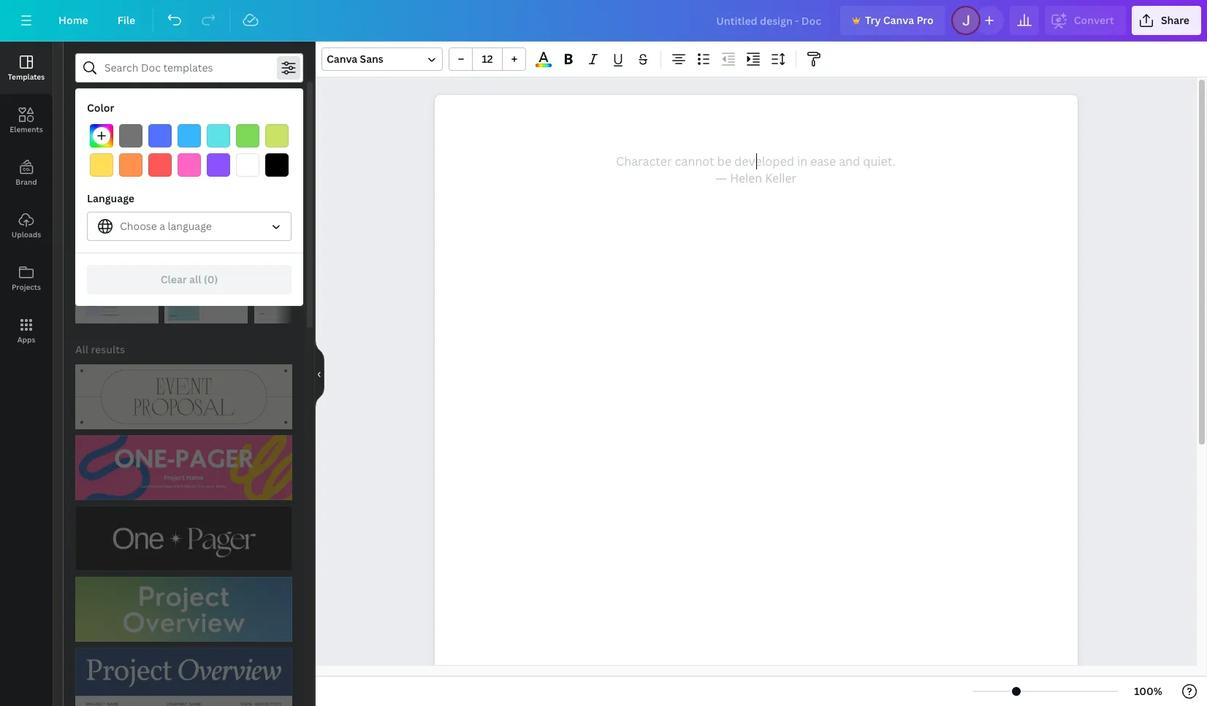 Task type: locate. For each thing, give the bounding box(es) containing it.
royal blue image
[[148, 124, 172, 148]]

file button
[[106, 6, 147, 35]]

pink image
[[178, 154, 201, 177], [178, 154, 201, 177]]

grass green image
[[236, 124, 260, 148], [236, 124, 260, 148]]

Coral red button
[[148, 154, 172, 177]]

projects
[[12, 282, 41, 292]]

you
[[156, 143, 174, 156]]

brand
[[16, 177, 37, 187]]

tips
[[181, 156, 197, 169]]

share
[[1162, 13, 1190, 27]]

hide image
[[315, 339, 325, 409]]

orange image
[[119, 154, 143, 177], [119, 154, 143, 177]]

1 vertical spatial canva
[[327, 52, 358, 66]]

home link
[[47, 6, 100, 35]]

canva right the try
[[884, 13, 915, 27]]

canva inside dropdown button
[[327, 52, 358, 66]]

clear
[[161, 273, 187, 287]]

yellow image
[[90, 154, 113, 177]]

None text field
[[435, 95, 1078, 707]]

creative brief doc in black and white grey editorial style image
[[254, 216, 338, 324]]

language
[[168, 219, 212, 233]]

canva sans
[[327, 52, 384, 66]]

light blue image
[[178, 124, 201, 148]]

results
[[91, 343, 125, 357]]

before you dig in... get our inside tips on docs.
[[120, 143, 235, 169]]

all
[[189, 273, 201, 287]]

Orange button
[[119, 154, 143, 177]]

purple image
[[207, 154, 230, 177]]

doc
[[75, 194, 95, 208]]

100% button
[[1125, 681, 1173, 704]]

#737373 image
[[119, 124, 143, 148]]

projects button
[[0, 252, 53, 305]]

0 vertical spatial canva
[[884, 13, 915, 27]]

group
[[449, 48, 526, 71]]

add a new color image
[[90, 124, 113, 148], [90, 124, 113, 148]]

canva sans button
[[322, 48, 443, 71]]

side panel tab list
[[0, 42, 53, 358]]

uploads button
[[0, 200, 53, 252]]

templates
[[98, 194, 148, 208]]

1 horizontal spatial canva
[[884, 13, 915, 27]]

research brief doc in orange teal pink soft pastels style image
[[165, 216, 248, 324]]

elements button
[[0, 94, 53, 147]]

canva left sans at the top of the page
[[327, 52, 358, 66]]

cover letter button
[[269, 91, 347, 121]]

Black button
[[265, 154, 289, 177]]

yellow image
[[90, 154, 113, 177]]

home
[[58, 13, 88, 27]]

try canva pro
[[866, 13, 934, 27]]

black image
[[265, 154, 289, 177], [265, 154, 289, 177]]

pro
[[917, 13, 934, 27]]

0 horizontal spatial canva
[[327, 52, 358, 66]]

file
[[118, 13, 135, 27]]

white image
[[236, 154, 260, 177], [236, 154, 260, 177]]

docs.
[[212, 156, 235, 169]]

sans
[[360, 52, 384, 66]]

try
[[866, 13, 881, 27]]

apps button
[[0, 305, 53, 358]]

canva
[[884, 13, 915, 27], [327, 52, 358, 66]]

– – number field
[[477, 52, 498, 66]]

coral red image
[[148, 154, 172, 177], [148, 154, 172, 177]]



Task type: describe. For each thing, give the bounding box(es) containing it.
event/business proposal professional docs banner in beige dark brown warm classic style image
[[75, 365, 292, 430]]

share button
[[1132, 6, 1202, 35]]

get
[[120, 156, 135, 169]]

royal blue image
[[148, 124, 172, 148]]

choose a language
[[120, 219, 212, 233]]

on
[[199, 156, 210, 169]]

project overview/one-pager professional docs banner in pink dark blue yellow playful abstract style image
[[75, 436, 292, 501]]

color option group
[[87, 121, 292, 180]]

try canva pro button
[[841, 6, 946, 35]]

project overview docs banner in light green blue vibrant professional style image
[[75, 578, 292, 643]]

in...
[[194, 143, 212, 156]]

lime image
[[265, 124, 289, 148]]

our
[[137, 156, 152, 169]]

project overview/one-pager professional docs banner in black white sleek monochrome style image
[[75, 507, 292, 572]]

Pink button
[[178, 154, 201, 177]]

doc templates button
[[74, 186, 149, 216]]

(0)
[[204, 273, 218, 287]]

light blue image
[[178, 124, 201, 148]]

Lime button
[[265, 124, 289, 148]]

Design title text field
[[705, 6, 835, 35]]

clear all (0) button
[[87, 265, 292, 295]]

project overview/one-pager professional docs banner in blue white traditional corporate style image
[[75, 649, 292, 707]]

Language button
[[87, 212, 292, 241]]

cover letter
[[278, 99, 337, 113]]

Turquoise blue button
[[207, 124, 230, 148]]

convert
[[1075, 13, 1115, 27]]

turquoise blue image
[[207, 124, 230, 148]]

Purple button
[[207, 154, 230, 177]]

letter
[[310, 99, 337, 113]]

cover
[[278, 99, 307, 113]]

dig
[[177, 143, 192, 156]]

Grass green button
[[236, 124, 260, 148]]

before
[[120, 143, 153, 156]]

elements
[[10, 124, 43, 135]]

White button
[[236, 154, 260, 177]]

brand button
[[0, 147, 53, 200]]

language
[[87, 192, 135, 205]]

planner
[[85, 99, 123, 113]]

templates
[[8, 72, 45, 82]]

Royal blue button
[[148, 124, 172, 148]]

doc templates
[[75, 194, 148, 208]]

inside
[[154, 156, 179, 169]]

color
[[87, 101, 114, 115]]

purple image
[[207, 154, 230, 177]]

canva inside button
[[884, 13, 915, 27]]

lime image
[[265, 124, 289, 148]]

a
[[160, 219, 165, 233]]

choose
[[120, 219, 157, 233]]

planner button
[[75, 91, 133, 121]]

templates button
[[0, 42, 53, 94]]

one pager doc in black and white blue light blue classic professional style image
[[75, 216, 159, 324]]

apps
[[17, 335, 35, 345]]

turquoise blue image
[[207, 124, 230, 148]]

clear all (0)
[[161, 273, 218, 287]]

Search Doc templates search field
[[105, 54, 274, 82]]

Yellow button
[[90, 154, 113, 177]]

uploads
[[12, 230, 41, 240]]

main menu bar
[[0, 0, 1208, 42]]

#737373 image
[[119, 124, 143, 148]]

100%
[[1135, 685, 1163, 699]]

all results
[[75, 343, 125, 357]]

#737373 button
[[119, 124, 143, 148]]

color range image
[[536, 64, 552, 67]]

all
[[75, 343, 89, 357]]

convert button
[[1045, 6, 1127, 35]]

Light blue button
[[178, 124, 201, 148]]



Task type: vqa. For each thing, say whether or not it's contained in the screenshot.
'Templates' button
yes



